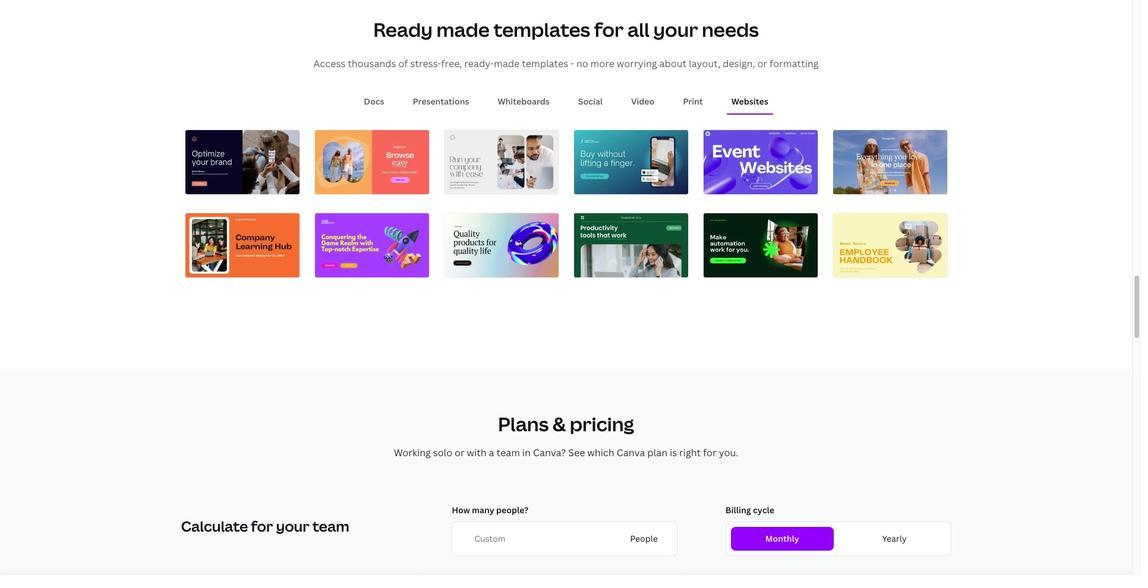 Task type: locate. For each thing, give the bounding box(es) containing it.
a
[[489, 446, 494, 459]]

0 vertical spatial made
[[437, 17, 490, 42]]

for left all
[[594, 17, 624, 42]]

with
[[467, 446, 487, 459]]

docs button
[[359, 90, 389, 113]]

1 vertical spatial made
[[494, 57, 520, 70]]

&
[[553, 411, 566, 437]]

tech website in light blue black pink gradients style image
[[444, 213, 558, 278]]

design,
[[723, 57, 755, 70]]

stress-
[[410, 57, 441, 70]]

1 horizontal spatial or
[[758, 57, 767, 70]]

b2b business business website in light gray curated editorial style image
[[444, 130, 558, 194]]

templates left -
[[522, 57, 568, 70]]

websites button
[[727, 90, 773, 113]]

or right solo
[[455, 446, 465, 459]]

all
[[628, 17, 650, 42]]

free,
[[441, 57, 462, 70]]

-
[[571, 57, 574, 70]]

1 horizontal spatial for
[[703, 446, 717, 459]]

canva
[[617, 446, 645, 459]]

or
[[758, 57, 767, 70], [455, 446, 465, 459]]

0 vertical spatial templates
[[494, 17, 590, 42]]

templates
[[494, 17, 590, 42], [522, 57, 568, 70]]

product catalog website in bright red white chic photocentric frames style image
[[315, 130, 429, 194]]

0 horizontal spatial for
[[594, 17, 624, 42]]

made
[[437, 17, 490, 42], [494, 57, 520, 70]]

right
[[679, 446, 701, 459]]

social button
[[574, 90, 608, 113]]

ready
[[373, 17, 433, 42]]

about
[[659, 57, 687, 70]]

docs
[[364, 96, 384, 107]]

for left you.
[[703, 446, 717, 459]]

whiteboards button
[[493, 90, 555, 113]]

working solo or with a team in canva? see which canva plan is right for you.
[[394, 446, 738, 459]]

plan
[[647, 446, 668, 459]]

1 vertical spatial templates
[[522, 57, 568, 70]]

tech website in dark green neon green gradients style image
[[704, 213, 818, 278]]

plans
[[498, 411, 549, 437]]

1 horizontal spatial made
[[494, 57, 520, 70]]

ready-
[[464, 57, 494, 70]]

presentations button
[[408, 90, 474, 113]]

made up the whiteboards
[[494, 57, 520, 70]]

or right design,
[[758, 57, 767, 70]]

which
[[587, 446, 614, 459]]

of
[[399, 57, 408, 70]]

1 vertical spatial or
[[455, 446, 465, 459]]

employee handbook internal communication website in light yellow orange 2d illustration style image
[[833, 213, 947, 278]]

worrying
[[617, 57, 657, 70]]

templates up access thousands of stress-free, ready-made templates - no more worrying about layout, design, or formatting
[[494, 17, 590, 42]]

more
[[591, 57, 615, 70]]

print
[[683, 96, 703, 107]]

0 vertical spatial or
[[758, 57, 767, 70]]

is
[[670, 446, 677, 459]]

for
[[594, 17, 624, 42], [703, 446, 717, 459]]

whiteboards
[[498, 96, 550, 107]]

made up the free,
[[437, 17, 490, 42]]

coming soon website in white orange chic photocentric frames style image
[[833, 130, 947, 194]]

company website business website in bright purple yellow 3d illustration style image
[[315, 213, 429, 278]]

presentations
[[413, 96, 469, 107]]

formatting
[[770, 57, 819, 70]]

dark blue and orange simple dark consultancy portfolio & resume website image
[[185, 130, 299, 194]]



Task type: vqa. For each thing, say whether or not it's contained in the screenshot.
Employee Handbook Internal Communication Website in Light Yellow Orange 2D Illustration Style IMAGE
yes



Task type: describe. For each thing, give the bounding box(es) containing it.
video
[[631, 96, 655, 107]]

social
[[578, 96, 603, 107]]

ready made templates for all your needs
[[373, 17, 759, 42]]

tech website in teal white navy gradients style image
[[574, 130, 688, 194]]

thousands
[[348, 57, 396, 70]]

plans & pricing
[[498, 411, 634, 437]]

tech website in dark green mint green white fresh professional style image
[[574, 213, 688, 278]]

learning hub internal communication website in orange and black colorful blocks style image
[[185, 213, 299, 278]]

1 vertical spatial for
[[703, 446, 717, 459]]

no
[[577, 57, 588, 70]]

needs
[[702, 17, 759, 42]]

see
[[568, 446, 585, 459]]

0 vertical spatial for
[[594, 17, 624, 42]]

layout,
[[689, 57, 721, 70]]

team
[[497, 446, 520, 459]]

in
[[522, 446, 531, 459]]

0 horizontal spatial made
[[437, 17, 490, 42]]

video button
[[627, 90, 659, 113]]

access thousands of stress-free, ready-made templates - no more worrying about layout, design, or formatting
[[314, 57, 819, 70]]

your
[[654, 17, 698, 42]]

websites
[[732, 96, 768, 107]]

pricing
[[570, 411, 634, 437]]

you.
[[719, 446, 738, 459]]

working
[[394, 446, 431, 459]]

access
[[314, 57, 346, 70]]

solo
[[433, 446, 452, 459]]

print button
[[678, 90, 708, 113]]

business event website in blue dark blue light blue modern style image
[[704, 130, 818, 194]]

canva?
[[533, 446, 566, 459]]

0 horizontal spatial or
[[455, 446, 465, 459]]



